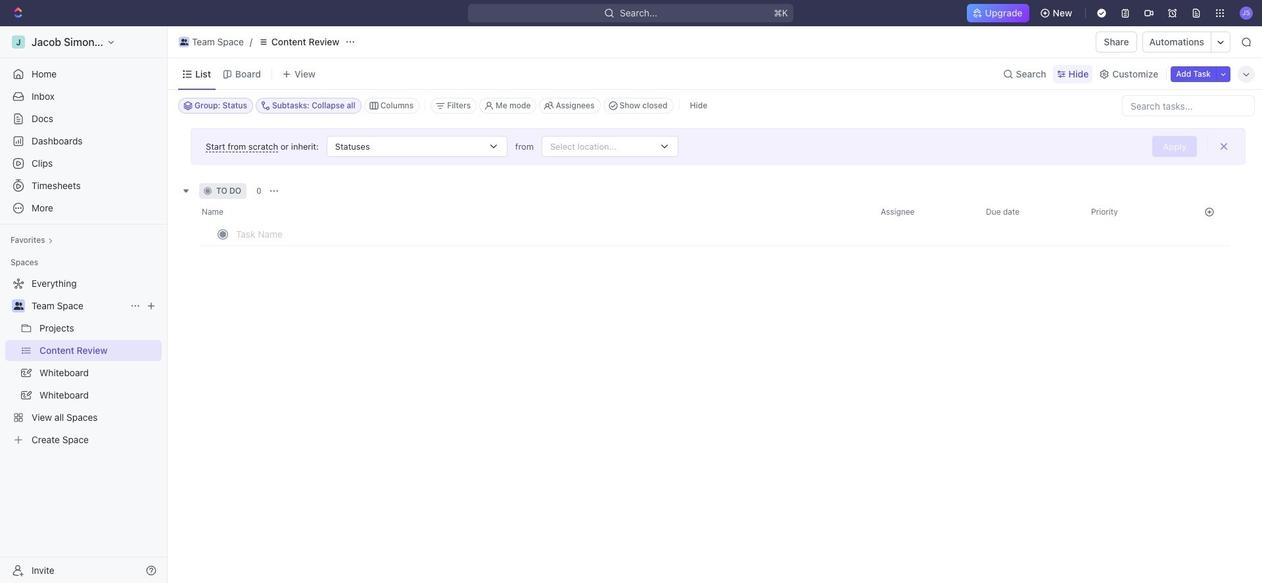 Task type: describe. For each thing, give the bounding box(es) containing it.
jacob simon's workspace, , element
[[12, 36, 25, 49]]

Task Name text field
[[236, 224, 620, 245]]

tree inside sidebar navigation
[[5, 273, 162, 451]]

sidebar navigation
[[0, 26, 170, 584]]



Task type: vqa. For each thing, say whether or not it's contained in the screenshot.
Search Tasks... 'text box'
yes



Task type: locate. For each thing, give the bounding box(es) containing it.
Search tasks... text field
[[1123, 96, 1254, 116]]

0 vertical spatial user group image
[[180, 39, 188, 45]]

user group image
[[180, 39, 188, 45], [13, 302, 23, 310]]

1 vertical spatial user group image
[[13, 302, 23, 310]]

1 horizontal spatial user group image
[[180, 39, 188, 45]]

0 horizontal spatial user group image
[[13, 302, 23, 310]]

user group image inside tree
[[13, 302, 23, 310]]

tree
[[5, 273, 162, 451]]



